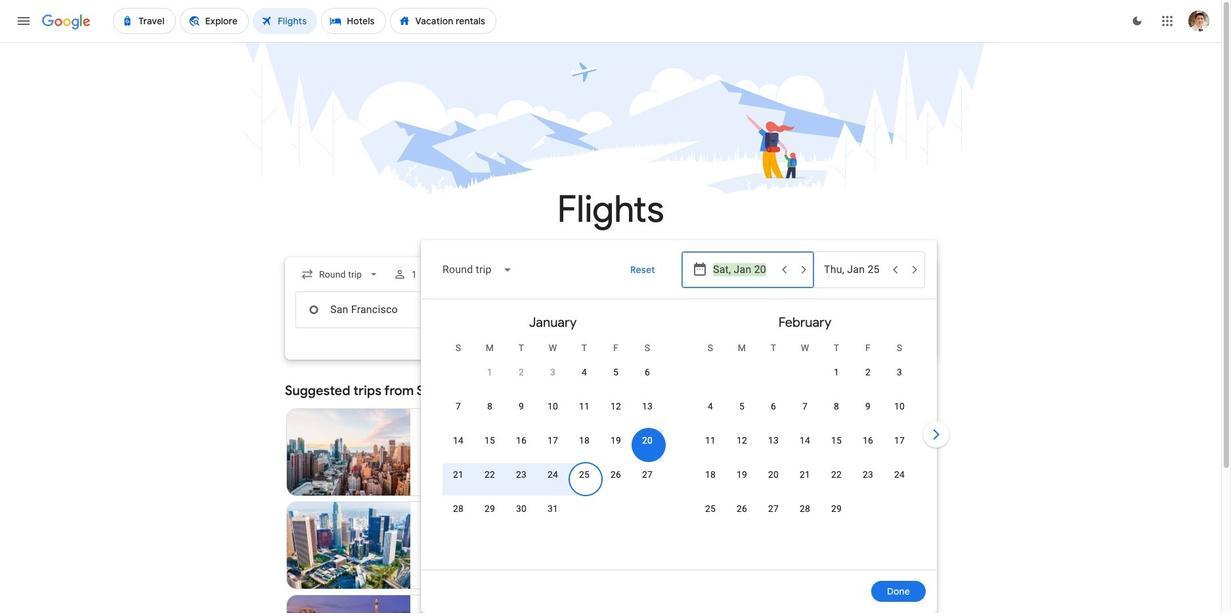 Task type: describe. For each thing, give the bounding box(es) containing it.
wed, jan 3 element
[[551, 366, 556, 379]]

sat, feb 3 element
[[897, 366, 903, 379]]

sun, feb 25 element
[[706, 503, 716, 516]]

fri, feb 23 element
[[863, 468, 874, 482]]

tue, feb 27 element
[[769, 503, 779, 516]]

sat, feb 10 element
[[895, 400, 905, 413]]

main menu image
[[16, 13, 32, 29]]

Return text field
[[825, 292, 915, 328]]

sat, feb 17 element
[[895, 434, 905, 447]]

Return text field
[[825, 252, 885, 288]]

suggested trips from san francisco region
[[285, 376, 937, 614]]

fri, feb 2 element
[[866, 366, 871, 379]]

thu, feb 29 element
[[832, 503, 842, 516]]

mon, jan 22 element
[[485, 468, 495, 482]]

mon, feb 26 element
[[737, 503, 748, 516]]

row down mon, jan 22 element
[[443, 497, 569, 534]]

thu, jan 25, return date. element
[[579, 468, 590, 482]]

1 row group from the left
[[427, 305, 679, 565]]

wed, jan 10 element
[[548, 400, 558, 413]]

wed, feb 7 element
[[803, 400, 808, 413]]

sat, jan 6 element
[[645, 366, 650, 379]]

thu, feb 22 element
[[832, 468, 842, 482]]

mon, jan 1 element
[[487, 366, 493, 379]]

thu, jan 11 element
[[579, 400, 590, 413]]

sat, jan 20, departure date. element
[[643, 434, 653, 447]]

mon, feb 12 element
[[737, 434, 748, 447]]

row up fri, feb 9 element
[[821, 355, 916, 397]]

frontier and spirit image
[[421, 447, 431, 458]]

77 US dollars text field
[[570, 570, 585, 581]]

fri, jan 12 element
[[611, 400, 622, 413]]

tue, jan 16 element
[[516, 434, 527, 447]]

grid inside flight search field
[[427, 305, 932, 578]]

fri, jan 26 element
[[611, 468, 622, 482]]

tue, jan 30 element
[[516, 503, 527, 516]]

wed, jan 31 element
[[548, 503, 558, 516]]

sun, jan 14 element
[[453, 434, 464, 447]]

sun, jan 28 element
[[453, 503, 464, 516]]

1 departure text field from the top
[[714, 252, 774, 288]]

row up wed, feb 28 'element'
[[695, 463, 916, 500]]

wed, feb 21 element
[[800, 468, 811, 482]]

wed, feb 14 element
[[800, 434, 811, 447]]

mon, feb 19 element
[[737, 468, 748, 482]]

187 US dollars text field
[[566, 476, 585, 488]]

thu, feb 1 element
[[834, 366, 840, 379]]

row up wed, jan 10 element
[[474, 355, 664, 397]]

row up wed, feb 21 element
[[695, 428, 916, 466]]

sun, feb 11 element
[[706, 434, 716, 447]]

fri, jan 19 element
[[611, 434, 622, 447]]

mon, jan 15 element
[[485, 434, 495, 447]]

mon, jan 8 element
[[487, 400, 493, 413]]

sun, jan 7 element
[[456, 400, 461, 413]]

thu, feb 8 element
[[834, 400, 840, 413]]

row down tue, feb 20 element
[[695, 497, 853, 534]]



Task type: vqa. For each thing, say whether or not it's contained in the screenshot.
American
no



Task type: locate. For each thing, give the bounding box(es) containing it.
sat, jan 27 element
[[643, 468, 653, 482]]

row up wed, feb 14 element
[[695, 394, 916, 432]]

fri, feb 16 element
[[863, 434, 874, 447]]

None text field
[[296, 292, 481, 329]]

grid
[[427, 305, 932, 578]]

fri, feb 9 element
[[866, 400, 871, 413]]

Departure text field
[[714, 252, 774, 288], [714, 292, 804, 328]]

sun, feb 4 element
[[708, 400, 714, 413]]

fri, jan 5 element
[[614, 366, 619, 379]]

tue, jan 2 element
[[519, 366, 524, 379]]

row up wed, jan 31 element
[[443, 463, 664, 500]]

wed, jan 17 element
[[548, 434, 558, 447]]

None field
[[432, 254, 523, 286], [296, 263, 386, 286], [432, 254, 523, 286], [296, 263, 386, 286]]

2 row group from the left
[[679, 305, 932, 565]]

1 vertical spatial departure text field
[[714, 292, 804, 328]]

0 vertical spatial departure text field
[[714, 252, 774, 288]]

tue, jan 23 element
[[516, 468, 527, 482]]

tue, feb 13 element
[[769, 434, 779, 447]]

row group
[[427, 305, 679, 565], [679, 305, 932, 565]]

sat, jan 13 element
[[643, 400, 653, 413]]

wed, feb 28 element
[[800, 503, 811, 516]]

change appearance image
[[1122, 5, 1154, 37]]

sun, feb 18 element
[[706, 468, 716, 482]]

thu, jan 4 element
[[582, 366, 587, 379]]

Flight search field
[[275, 240, 953, 614]]

jetblue image
[[421, 541, 431, 551]]

tue, feb 6 element
[[771, 400, 777, 413]]

row
[[474, 355, 664, 397], [821, 355, 916, 397], [443, 394, 664, 432], [695, 394, 916, 432], [443, 428, 664, 466], [695, 428, 916, 466], [443, 463, 664, 500], [695, 463, 916, 500], [443, 497, 569, 534], [695, 497, 853, 534]]

next image
[[921, 419, 953, 451]]

2 departure text field from the top
[[714, 292, 804, 328]]

row up wed, jan 17 element
[[443, 394, 664, 432]]

mon, feb 5 element
[[740, 400, 745, 413]]

tue, jan 9 element
[[519, 400, 524, 413]]

sat, feb 24 element
[[895, 468, 905, 482]]

sun, jan 21 element
[[453, 468, 464, 482]]

row up wed, jan 24 element
[[443, 428, 664, 466]]

mon, jan 29 element
[[485, 503, 495, 516]]

thu, jan 18 element
[[579, 434, 590, 447]]

tue, feb 20 element
[[769, 468, 779, 482]]

wed, jan 24 element
[[548, 468, 558, 482]]

thu, feb 15 element
[[832, 434, 842, 447]]



